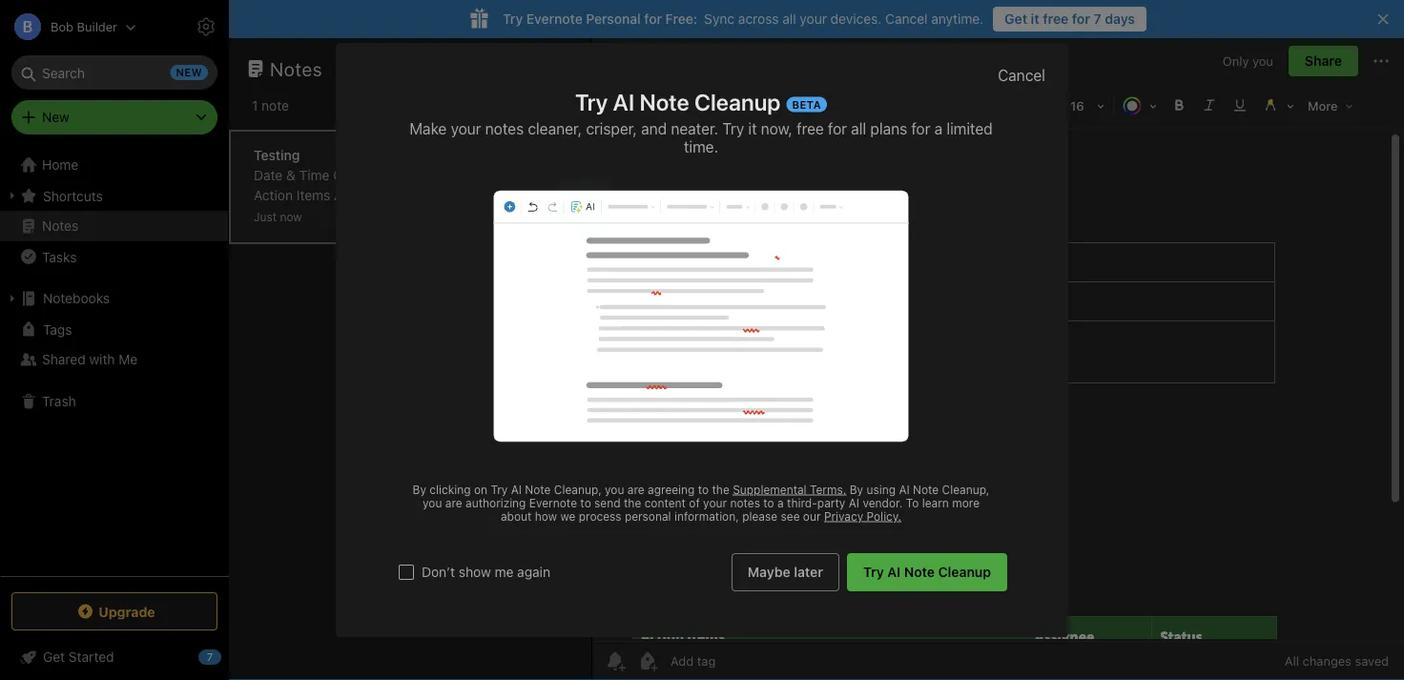 Task type: locate. For each thing, give the bounding box(es) containing it.
0 horizontal spatial and
[[442, 207, 465, 223]]

0 horizontal spatial cancel
[[885, 11, 928, 27]]

1 vertical spatial and
[[442, 207, 465, 223]]

2 horizontal spatial to
[[763, 496, 774, 509]]

me up clean
[[431, 167, 450, 183]]

meeting down assignee
[[351, 207, 401, 223]]

try ai note cleanup
[[575, 88, 781, 115], [863, 564, 991, 580]]

0 horizontal spatial meeting
[[351, 207, 401, 223]]

it inside button
[[1031, 11, 1039, 27]]

0 vertical spatial a
[[934, 119, 942, 137]]

ai up now,
[[791, 99, 803, 113]]

time.
[[684, 137, 718, 155]]

shared with me
[[42, 351, 138, 367]]

1 vertical spatial your
[[451, 119, 481, 137]]

0 horizontal spatial are
[[445, 496, 462, 509]]

cancel
[[885, 11, 928, 27], [998, 66, 1045, 84]]

1 horizontal spatial me
[[431, 167, 450, 183]]

supplemental terms. link
[[733, 483, 846, 496]]

just now
[[254, 210, 302, 224]]

are left on on the bottom of the page
[[445, 496, 462, 509]]

you
[[1252, 54, 1273, 68], [605, 483, 624, 496], [423, 496, 442, 509]]

0 horizontal spatial try ai note cleanup
[[575, 88, 781, 115]]

ai right party
[[849, 496, 859, 509]]

try evernote personal for free: sync across all your devices. cancel anytime.
[[503, 11, 984, 27]]

tree
[[0, 150, 229, 575]]

cleanup inside note window element
[[806, 99, 855, 113]]

expand notebooks image
[[5, 291, 20, 306]]

2 vertical spatial your
[[703, 496, 727, 509]]

to left send
[[580, 496, 591, 509]]

font size image
[[1064, 92, 1111, 118]]

1 horizontal spatial and
[[641, 119, 667, 137]]

1 horizontal spatial you
[[605, 483, 624, 496]]

ai right using
[[899, 483, 910, 496]]

note inside by using ai note cleanup, you are authorizing evernote to send the content of your notes to a third-party ai vendor. to learn more about how we process personal information, please see our
[[913, 483, 939, 496]]

1 horizontal spatial a
[[934, 119, 942, 137]]

try ai note cleanup down learn
[[863, 564, 991, 580]]

0 vertical spatial your
[[800, 11, 827, 27]]

1 by from the left
[[413, 483, 426, 496]]

notes up tasks
[[42, 218, 78, 234]]

1 horizontal spatial the
[[712, 483, 729, 496]]

a inside make your notes cleaner, crisper, and neater. try it now, free for all plans for a limited time.
[[934, 119, 942, 137]]

2 horizontal spatial you
[[1252, 54, 1273, 68]]

1 horizontal spatial free
[[1043, 11, 1069, 27]]

personal
[[586, 11, 641, 27]]

tags
[[43, 321, 72, 337]]

and down task image
[[641, 119, 667, 137]]

1 horizontal spatial all
[[851, 119, 866, 137]]

days
[[1105, 11, 1135, 27]]

are
[[627, 483, 644, 496], [445, 496, 462, 509]]

1 vertical spatial it
[[748, 119, 757, 137]]

home link
[[0, 150, 229, 180]]

we
[[560, 509, 575, 523]]

underline image
[[1227, 92, 1253, 118]]

evernote left personal
[[526, 11, 583, 27]]

1 horizontal spatial by
[[850, 483, 863, 496]]

2 horizontal spatial notes
[[504, 167, 541, 183]]

for left 7
[[1072, 11, 1090, 27]]

note up neater.
[[639, 88, 689, 115]]

shortcuts
[[43, 188, 103, 203]]

the inside by using ai note cleanup, you are authorizing evernote to send the content of your notes to a third-party ai vendor. to learn more about how we process personal information, please see our
[[624, 496, 641, 509]]

your right of
[[703, 496, 727, 509]]

are up personal
[[627, 483, 644, 496]]

Search text field
[[25, 55, 204, 90]]

cancel down get in the right of the page
[[998, 66, 1045, 84]]

by left clicking on the bottom of the page
[[413, 483, 426, 496]]

1 horizontal spatial meeting
[[495, 187, 545, 203]]

1 horizontal spatial it
[[1031, 11, 1039, 27]]

try inside button
[[863, 564, 884, 580]]

you inside note window element
[[1252, 54, 1273, 68]]

assignee
[[334, 187, 390, 203]]

evernote left process
[[529, 496, 577, 509]]

you right only
[[1252, 54, 1273, 68]]

status
[[394, 187, 433, 203]]

cancel button
[[998, 66, 1045, 84]]

please
[[742, 509, 777, 523]]

notes up the items on the top of page
[[504, 167, 541, 183]]

your inside by using ai note cleanup, you are authorizing evernote to send the content of your notes to a third-party ai vendor. to learn more about how we process personal information, please see our
[[703, 496, 727, 509]]

cleanup
[[694, 88, 781, 115], [806, 99, 855, 113], [938, 564, 991, 580]]

1 vertical spatial cancel
[[998, 66, 1045, 84]]

1
[[252, 98, 258, 114]]

you up process
[[605, 483, 624, 496]]

2 vertical spatial notes
[[42, 218, 78, 234]]

of
[[689, 496, 700, 509]]

me inside date & time goal attendees me agenda notes action items assignee status clean up meeting notes send out meeting notes and action items
[[431, 167, 450, 183]]

it right get in the right of the page
[[1031, 11, 1039, 27]]

1 vertical spatial notes
[[504, 167, 541, 183]]

notes up note at the top left of the page
[[270, 57, 322, 80]]

0 vertical spatial evernote
[[526, 11, 583, 27]]

0 horizontal spatial cleanup
[[694, 88, 781, 115]]

1 vertical spatial evernote
[[529, 496, 577, 509]]

beta
[[792, 98, 821, 110]]

testing
[[254, 147, 300, 163]]

1 horizontal spatial notes
[[270, 57, 322, 80]]

0 vertical spatial try ai note cleanup
[[575, 88, 781, 115]]

1 horizontal spatial cleanup
[[806, 99, 855, 113]]

1 note
[[252, 98, 289, 114]]

for right plans
[[911, 119, 930, 137]]

1 horizontal spatial your
[[703, 496, 727, 509]]

it left now,
[[748, 119, 757, 137]]

font color image
[[1116, 92, 1164, 118]]

0 horizontal spatial the
[[624, 496, 641, 509]]

cleanup, inside by using ai note cleanup, you are authorizing evernote to send the content of your notes to a third-party ai vendor. to learn more about how we process personal information, please see our
[[942, 483, 990, 496]]

party
[[817, 496, 845, 509]]

2 by from the left
[[850, 483, 863, 496]]

a left third-
[[777, 496, 784, 509]]

more
[[952, 496, 980, 509]]

1 vertical spatial all
[[851, 119, 866, 137]]

process
[[579, 509, 621, 523]]

privacy policy. link
[[824, 509, 901, 523]]

your left the devices.
[[800, 11, 827, 27]]

your
[[800, 11, 827, 27], [451, 119, 481, 137], [703, 496, 727, 509]]

0 horizontal spatial me
[[119, 351, 138, 367]]

highlight image
[[1255, 92, 1301, 118]]

1 horizontal spatial cleanup,
[[942, 483, 990, 496]]

all left plans
[[851, 119, 866, 137]]

1 horizontal spatial try ai note cleanup
[[863, 564, 991, 580]]

agreeing
[[648, 483, 695, 496]]

0 horizontal spatial all
[[782, 11, 796, 27]]

try ai note cleanup up neater.
[[575, 88, 781, 115]]

free right get in the right of the page
[[1043, 11, 1069, 27]]

0 horizontal spatial cleanup,
[[554, 483, 602, 496]]

you inside by using ai note cleanup, you are authorizing evernote to send the content of your notes to a third-party ai vendor. to learn more about how we process personal information, please see our
[[423, 496, 442, 509]]

free
[[1043, 11, 1069, 27], [797, 119, 824, 137]]

to
[[698, 483, 709, 496], [580, 496, 591, 509], [763, 496, 774, 509]]

date & time goal attendees me agenda notes action items assignee status clean up meeting notes send out meeting notes and action items
[[254, 167, 545, 223]]

2 cleanup, from the left
[[942, 483, 990, 496]]

the for send
[[624, 496, 641, 509]]

1 cleanup, from the left
[[554, 483, 602, 496]]

italic image
[[1196, 92, 1223, 118]]

note left more
[[913, 483, 939, 496]]

0 horizontal spatial to
[[580, 496, 591, 509]]

for inside get it free for 7 days button
[[1072, 11, 1090, 27]]

attendees
[[365, 167, 428, 183]]

0 vertical spatial it
[[1031, 11, 1039, 27]]

undo image
[[702, 92, 729, 118]]

to left see on the right bottom
[[763, 496, 774, 509]]

0 horizontal spatial free
[[797, 119, 824, 137]]

free:
[[665, 11, 697, 27]]

all changes saved
[[1285, 654, 1389, 668]]

privacy policy.
[[824, 509, 901, 523]]

evernote
[[526, 11, 583, 27], [529, 496, 577, 509]]

tree containing home
[[0, 150, 229, 575]]

0 horizontal spatial notes
[[42, 218, 78, 234]]

tags button
[[0, 314, 228, 344]]

meeting
[[495, 187, 545, 203], [351, 207, 401, 223]]

by inside by using ai note cleanup, you are authorizing evernote to send the content of your notes to a third-party ai vendor. to learn more about how we process personal information, please see our
[[850, 483, 863, 496]]

0 horizontal spatial you
[[423, 496, 442, 509]]

0 horizontal spatial your
[[451, 119, 481, 137]]

date
[[254, 167, 283, 183]]

ai cleanup
[[791, 99, 855, 113]]

meeting up the items on the top of page
[[495, 187, 545, 203]]

me right with
[[119, 351, 138, 367]]

&
[[286, 167, 296, 183]]

free down beta
[[797, 119, 824, 137]]

cleanup, up we
[[554, 483, 602, 496]]

agenda
[[454, 167, 501, 183]]

the right send
[[624, 496, 641, 509]]

cleanup,
[[554, 483, 602, 496], [942, 483, 990, 496]]

0 vertical spatial free
[[1043, 11, 1069, 27]]

you left on on the bottom of the page
[[423, 496, 442, 509]]

items
[[297, 187, 330, 203]]

notes link
[[0, 211, 228, 241]]

by left using
[[850, 483, 863, 496]]

notes
[[270, 57, 322, 80], [504, 167, 541, 183], [42, 218, 78, 234]]

show
[[459, 564, 491, 580]]

action
[[254, 187, 293, 203]]

0 horizontal spatial by
[[413, 483, 426, 496]]

for left free:
[[644, 11, 662, 27]]

0 vertical spatial all
[[782, 11, 796, 27]]

None search field
[[25, 55, 204, 90]]

the right of
[[712, 483, 729, 496]]

1 vertical spatial free
[[797, 119, 824, 137]]

a left limited
[[934, 119, 942, 137]]

0 vertical spatial cancel
[[885, 11, 928, 27]]

shared with me link
[[0, 344, 228, 375]]

1 vertical spatial try ai note cleanup
[[863, 564, 991, 580]]

and
[[641, 119, 667, 137], [442, 207, 465, 223]]

me inside tree
[[119, 351, 138, 367]]

to up 'information,'
[[698, 483, 709, 496]]

make your notes cleaner, crisper, and neater. try it now, free for all plans for a limited time.
[[410, 119, 993, 155]]

cleanup, right to
[[942, 483, 990, 496]]

content
[[644, 496, 686, 509]]

all right across
[[782, 11, 796, 27]]

are inside by using ai note cleanup, you are authorizing evernote to send the content of your notes to a third-party ai vendor. to learn more about how we process personal information, please see our
[[445, 496, 462, 509]]

all inside make your notes cleaner, crisper, and neater. try it now, free for all plans for a limited time.
[[851, 119, 866, 137]]

1 horizontal spatial cancel
[[998, 66, 1045, 84]]

and down clean
[[442, 207, 465, 223]]

and inside date & time goal attendees me agenda notes action items assignee status clean up meeting notes send out meeting notes and action items
[[442, 207, 465, 223]]

0 vertical spatial meeting
[[495, 187, 545, 203]]

insert image
[[605, 92, 633, 118]]

1 vertical spatial me
[[119, 351, 138, 367]]

trash
[[42, 393, 76, 409]]

about
[[501, 509, 532, 523]]

note down to
[[904, 564, 935, 580]]

try
[[503, 11, 523, 27], [575, 88, 608, 115], [722, 119, 744, 137], [491, 483, 508, 496], [863, 564, 884, 580]]

1 vertical spatial a
[[777, 496, 784, 509]]

cancel right the devices.
[[885, 11, 928, 27]]

notes inside tree
[[42, 218, 78, 234]]

0 vertical spatial me
[[431, 167, 450, 183]]

note window element
[[592, 38, 1404, 680]]

your right make
[[451, 119, 481, 137]]

0 vertical spatial and
[[641, 119, 667, 137]]

0 horizontal spatial it
[[748, 119, 757, 137]]

0 horizontal spatial a
[[777, 496, 784, 509]]

third-
[[787, 496, 817, 509]]

more image
[[1301, 92, 1360, 118]]



Task type: describe. For each thing, give the bounding box(es) containing it.
goal
[[333, 167, 361, 183]]

task image
[[636, 92, 663, 118]]

share button
[[1289, 46, 1358, 76]]

devices.
[[830, 11, 882, 27]]

make
[[410, 119, 447, 137]]

your inside make your notes cleaner, crisper, and neater. try it now, free for all plans for a limited time.
[[451, 119, 481, 137]]

up
[[475, 187, 491, 203]]

me
[[495, 564, 514, 580]]

free inside make your notes cleaner, crisper, and neater. try it now, free for all plans for a limited time.
[[797, 119, 824, 137]]

note up how
[[525, 483, 551, 496]]

now
[[280, 210, 302, 224]]

cancel inside try ai note cleanup dialog
[[998, 66, 1045, 84]]

saved
[[1355, 654, 1389, 668]]

maybe
[[748, 564, 790, 580]]

all
[[1285, 654, 1299, 668]]

clicking
[[430, 483, 471, 496]]

try ai note cleanup inside button
[[863, 564, 991, 580]]

home
[[42, 157, 78, 173]]

1 horizontal spatial to
[[698, 483, 709, 496]]

by for using
[[850, 483, 863, 496]]

get it free for 7 days
[[1005, 11, 1135, 27]]

try ai note cleanup dialog
[[336, 43, 1068, 637]]

neater.
[[671, 119, 718, 137]]

shared
[[42, 351, 86, 367]]

shortcuts button
[[0, 180, 228, 211]]

notes inside date & time goal attendees me agenda notes action items assignee status clean up meeting notes send out meeting notes and action items
[[504, 167, 541, 183]]

out
[[327, 207, 347, 223]]

limited
[[946, 119, 993, 137]]

supplemental
[[733, 483, 807, 496]]

items
[[510, 207, 544, 223]]

anytime.
[[931, 11, 984, 27]]

don't show me again
[[422, 564, 550, 580]]

again
[[517, 564, 550, 580]]

only you
[[1223, 54, 1273, 68]]

upgrade
[[99, 604, 155, 619]]

notes inside by using ai note cleanup, you are authorizing evernote to send the content of your notes to a third-party ai vendor. to learn more about how we process personal information, please see our
[[730, 496, 760, 509]]

personal
[[625, 509, 671, 523]]

1 vertical spatial meeting
[[351, 207, 401, 223]]

notebooks link
[[0, 283, 228, 314]]

with
[[89, 351, 115, 367]]

it inside make your notes cleaner, crisper, and neater. try it now, free for all plans for a limited time.
[[748, 119, 757, 137]]

maybe later
[[748, 564, 823, 580]]

learn
[[922, 496, 949, 509]]

share
[[1305, 53, 1342, 69]]

2 horizontal spatial cleanup
[[938, 564, 991, 580]]

try inside make your notes cleaner, crisper, and neater. try it now, free for all plans for a limited time.
[[722, 119, 744, 137]]

later
[[794, 564, 823, 580]]

now,
[[761, 119, 793, 137]]

only
[[1223, 54, 1249, 68]]

using
[[866, 483, 896, 496]]

time
[[299, 167, 329, 183]]

2 horizontal spatial your
[[800, 11, 827, 27]]

7
[[1094, 11, 1101, 27]]

changes
[[1303, 654, 1351, 668]]

get it free for 7 days button
[[993, 7, 1147, 31]]

add tag image
[[636, 650, 659, 672]]

maybe later button
[[731, 553, 839, 591]]

free inside button
[[1043, 11, 1069, 27]]

tasks
[[42, 249, 77, 264]]

get
[[1005, 11, 1027, 27]]

policy.
[[867, 509, 901, 523]]

notes inside make your notes cleaner, crisper, and neater. try it now, free for all plans for a limited time.
[[485, 119, 524, 137]]

ai left task image
[[613, 88, 634, 115]]

upgrade button
[[11, 592, 217, 630]]

how
[[535, 509, 557, 523]]

new
[[42, 109, 69, 125]]

notebooks
[[43, 290, 110, 306]]

evernote inside by using ai note cleanup, you are authorizing evernote to send the content of your notes to a third-party ai vendor. to learn more about how we process personal information, please see our
[[529, 496, 577, 509]]

settings image
[[195, 15, 217, 38]]

send
[[292, 207, 323, 223]]

1 horizontal spatial are
[[627, 483, 644, 496]]

ai up about
[[511, 483, 522, 496]]

trash link
[[0, 386, 228, 417]]

information,
[[674, 509, 739, 523]]

terms.
[[810, 483, 846, 496]]

note inside button
[[904, 564, 935, 580]]

crisper,
[[586, 119, 637, 137]]

add a reminder image
[[604, 650, 627, 672]]

tasks button
[[0, 241, 228, 272]]

the for to
[[712, 483, 729, 496]]

new button
[[11, 100, 217, 134]]

and inside make your notes cleaner, crisper, and neater. try it now, free for all plans for a limited time.
[[641, 119, 667, 137]]

send
[[594, 496, 621, 509]]

just
[[254, 210, 277, 224]]

Note Editor text field
[[592, 130, 1404, 641]]

for down ai cleanup
[[828, 119, 847, 137]]

cleaner,
[[528, 119, 582, 137]]

by for clicking
[[413, 483, 426, 496]]

by clicking on try ai note cleanup, you are agreeing to the supplemental terms.
[[413, 483, 846, 496]]

action
[[469, 207, 507, 223]]

don't
[[422, 564, 455, 580]]

by using ai note cleanup, you are authorizing evernote to send the content of your notes to a third-party ai vendor. to learn more about how we process personal information, please see our
[[423, 483, 990, 523]]

ai down policy.
[[887, 564, 901, 580]]

Don't show me again checkbox
[[399, 565, 414, 580]]

vendor.
[[863, 496, 903, 509]]

try ai note cleanup button
[[847, 553, 1007, 591]]

ai inside note window element
[[791, 99, 803, 113]]

plans
[[870, 119, 907, 137]]

across
[[738, 11, 779, 27]]

to
[[906, 496, 919, 509]]

clean
[[437, 187, 472, 203]]

0 vertical spatial notes
[[270, 57, 322, 80]]

authorizing
[[465, 496, 526, 509]]

a inside by using ai note cleanup, you are authorizing evernote to send the content of your notes to a third-party ai vendor. to learn more about how we process personal information, please see our
[[777, 496, 784, 509]]

ai cleanup button
[[766, 92, 862, 119]]

on
[[474, 483, 487, 496]]

bold image
[[1166, 92, 1192, 118]]

see
[[781, 509, 800, 523]]



Task type: vqa. For each thing, say whether or not it's contained in the screenshot.
the all to the left
yes



